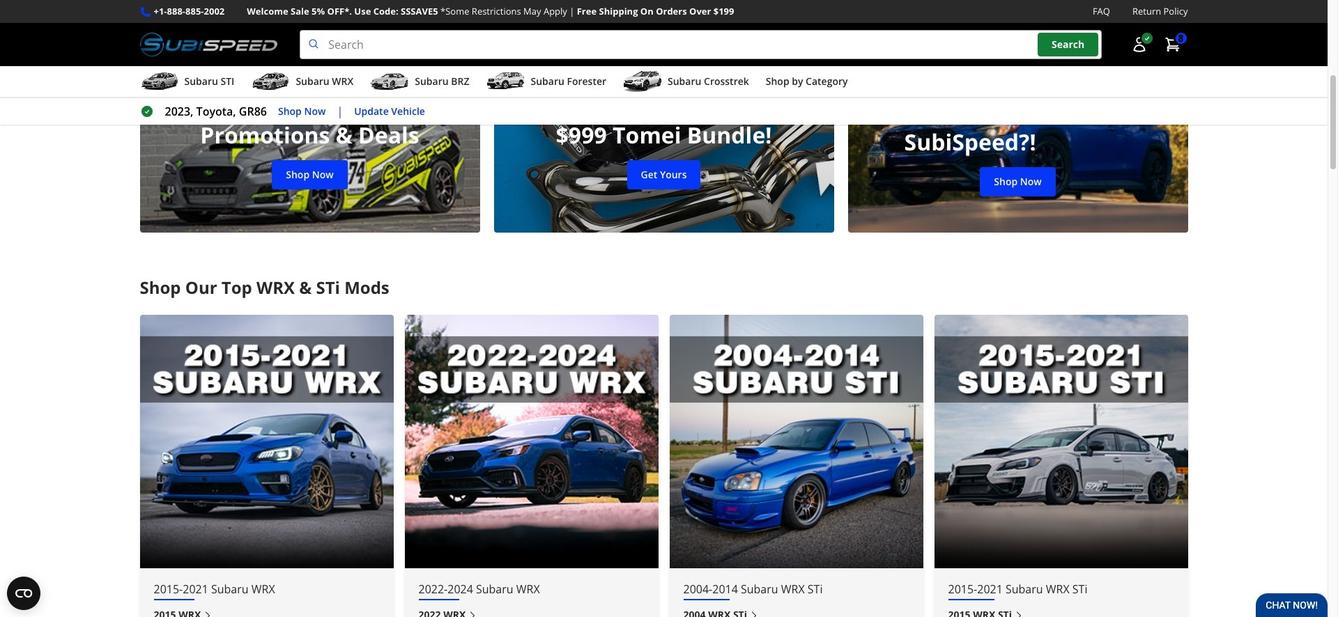 Task type: vqa. For each thing, say whether or not it's contained in the screenshot.
Open widget icon
yes



Task type: describe. For each thing, give the bounding box(es) containing it.
search input field
[[300, 30, 1102, 59]]

a subaru sti thumbnail image image
[[140, 71, 179, 92]]

button image
[[1131, 36, 1148, 53]]

open widget image
[[7, 577, 40, 611]]

a subaru brz thumbnail image image
[[370, 71, 410, 92]]

deals image
[[140, 20, 480, 233]]

subispeed logo image
[[140, 30, 278, 59]]

a subaru forester thumbnail image image
[[486, 71, 525, 92]]

2015-2021 wrx sti aftermarket parts image
[[935, 315, 1189, 569]]

earn rewards image
[[848, 20, 1189, 233]]



Task type: locate. For each thing, give the bounding box(es) containing it.
2015-21 wrx mods image
[[140, 315, 394, 569]]

wrx sti mods image
[[670, 315, 924, 569]]

a subaru crosstrek thumbnail image image
[[623, 71, 663, 92]]

coilovers image
[[494, 20, 834, 233]]

a subaru wrx thumbnail image image
[[251, 71, 290, 92]]

2022-2024 wrx mods image
[[405, 315, 659, 569]]



